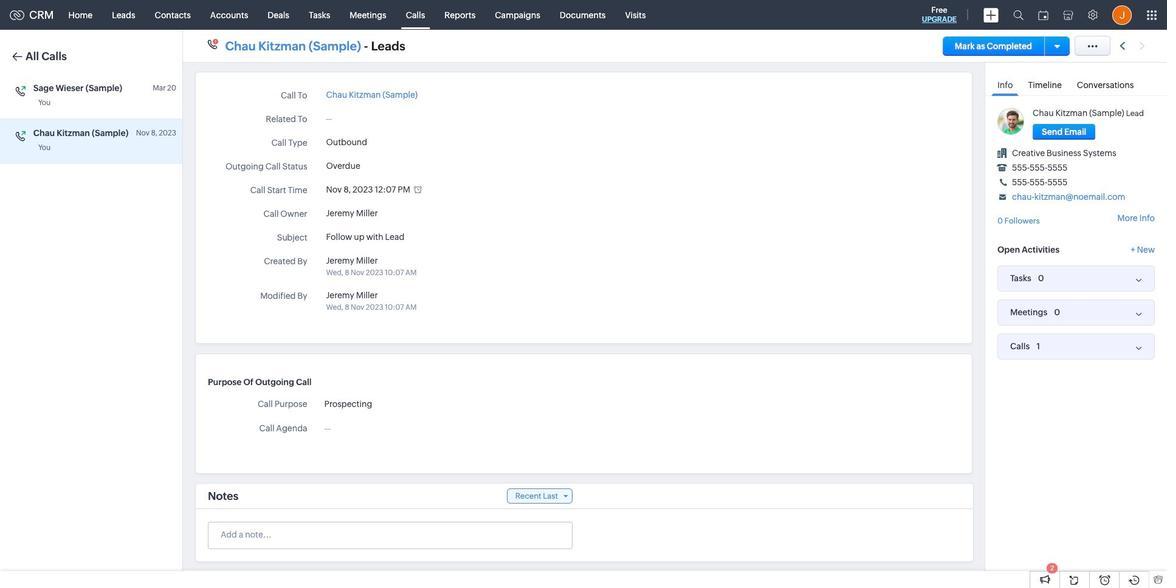 Task type: locate. For each thing, give the bounding box(es) containing it.
None button
[[1033, 124, 1096, 140]]

profile image
[[1112, 5, 1132, 25]]

create menu element
[[976, 0, 1006, 29]]

create menu image
[[983, 8, 999, 22]]

logo image
[[10, 10, 24, 20]]

Add a note... field
[[208, 529, 571, 541]]

next record image
[[1140, 42, 1148, 50]]



Task type: vqa. For each thing, say whether or not it's contained in the screenshot.
Status
no



Task type: describe. For each thing, give the bounding box(es) containing it.
previous record image
[[1120, 42, 1125, 50]]

calendar image
[[1038, 10, 1049, 20]]

profile element
[[1105, 0, 1139, 29]]

search element
[[1006, 0, 1031, 30]]

search image
[[1013, 10, 1024, 20]]



